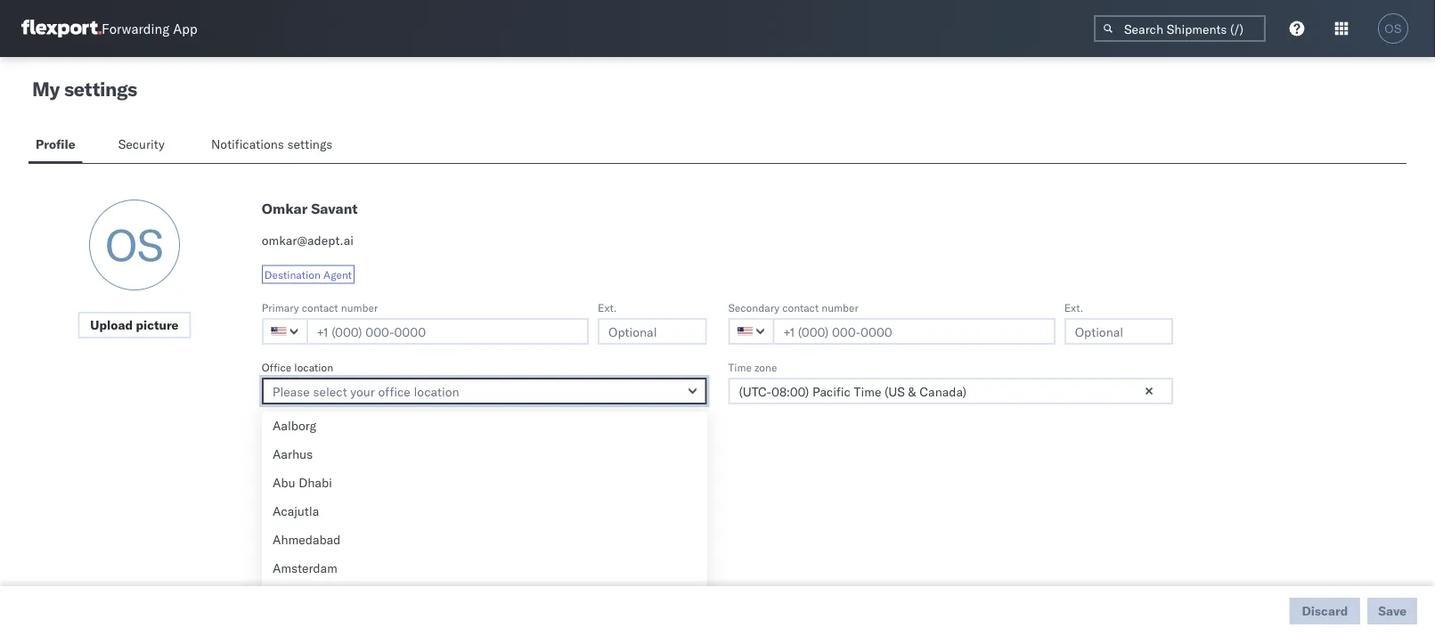 Task type: describe. For each thing, give the bounding box(es) containing it.
next
[[384, 528, 405, 541]]

the
[[262, 528, 280, 541]]

number for primary contact number
[[341, 301, 378, 314]]

out
[[262, 506, 283, 522]]

forwarding app
[[102, 20, 198, 37]]

status
[[283, 528, 313, 541]]

in
[[473, 528, 482, 541]]

zone
[[755, 361, 778, 374]]

dhabi
[[299, 475, 332, 491]]

omkar savant
[[262, 200, 358, 217]]

job title
[[262, 420, 300, 434]]

number for secondary contact number
[[822, 301, 859, 314]]

Job title text field
[[262, 438, 707, 464]]

forwarding
[[102, 20, 170, 37]]

secondary
[[729, 301, 780, 314]]

contact for primary
[[302, 301, 338, 314]]

destination
[[265, 268, 321, 281]]

agent
[[324, 268, 352, 281]]

notifications settings
[[211, 136, 333, 152]]

optional telephone field for secondary contact number
[[1065, 318, 1174, 345]]

omkar@adept.ai
[[262, 233, 354, 248]]

Search Shipments (/) text field
[[1095, 15, 1267, 42]]

will
[[316, 528, 332, 541]]

out of office the status will be shown next to your name in the messages.
[[262, 506, 555, 541]]

app
[[173, 20, 198, 37]]

primary contact number
[[262, 301, 378, 314]]

0 horizontal spatial office
[[262, 361, 292, 374]]

profile button
[[29, 128, 83, 163]]

list box containing aalborg
[[262, 412, 708, 636]]

amsterdam
[[273, 561, 338, 576]]

title
[[281, 420, 300, 434]]

aalborg
[[273, 418, 316, 434]]

name
[[444, 528, 471, 541]]

os inside os button
[[1385, 22, 1403, 35]]

United States text field
[[262, 318, 308, 345]]

messages.
[[504, 528, 555, 541]]

+1 (000) 000-0000 telephone field
[[773, 318, 1056, 345]]

secondary contact number
[[729, 301, 859, 314]]

upload picture
[[90, 317, 179, 333]]

the
[[485, 528, 501, 541]]

upload
[[90, 317, 133, 333]]

to
[[408, 528, 417, 541]]

acajutla
[[273, 504, 319, 519]]

contact for secondary
[[783, 301, 819, 314]]

settings for my settings
[[64, 77, 137, 101]]



Task type: vqa. For each thing, say whether or not it's contained in the screenshot.
left Ext.
yes



Task type: locate. For each thing, give the bounding box(es) containing it.
contact down destination agent
[[302, 301, 338, 314]]

(UTC-08:00) Pacific Time (US & Canada) text field
[[729, 378, 1174, 405]]

office up the will
[[300, 506, 335, 522]]

0 horizontal spatial os
[[105, 217, 164, 272]]

number down agent
[[341, 301, 378, 314]]

settings for notifications settings
[[287, 136, 333, 152]]

notifications settings button
[[204, 128, 347, 163]]

primary
[[262, 301, 299, 314]]

profile
[[36, 136, 75, 152]]

location
[[294, 361, 333, 374]]

office location
[[262, 361, 333, 374]]

upload picture button
[[78, 312, 191, 339]]

2 ext. from the left
[[1065, 301, 1084, 314]]

optional telephone field for primary contact number
[[598, 318, 707, 345]]

list box
[[262, 412, 708, 636]]

0 vertical spatial settings
[[64, 77, 137, 101]]

0 vertical spatial office
[[262, 361, 292, 374]]

1 vertical spatial office
[[300, 506, 335, 522]]

2 number from the left
[[822, 301, 859, 314]]

my
[[32, 77, 60, 101]]

of
[[286, 506, 297, 522]]

1 horizontal spatial office
[[300, 506, 335, 522]]

time zone
[[729, 361, 778, 374]]

1 vertical spatial settings
[[287, 136, 333, 152]]

2 contact from the left
[[783, 301, 819, 314]]

settings right my
[[64, 77, 137, 101]]

contact
[[302, 301, 338, 314], [783, 301, 819, 314]]

destination agent
[[265, 268, 352, 281]]

aarhus
[[273, 447, 313, 462]]

1 horizontal spatial os
[[1385, 22, 1403, 35]]

security button
[[111, 128, 176, 163]]

ahmedabad
[[273, 532, 341, 548]]

2 optional telephone field from the left
[[1065, 318, 1174, 345]]

office
[[262, 361, 292, 374], [300, 506, 335, 522]]

Optional telephone field
[[598, 318, 707, 345], [1065, 318, 1174, 345]]

United States text field
[[729, 318, 775, 345]]

1 horizontal spatial contact
[[783, 301, 819, 314]]

ext. for primary contact number
[[598, 301, 617, 314]]

settings right notifications
[[287, 136, 333, 152]]

os button
[[1374, 8, 1415, 49]]

omkar
[[262, 200, 308, 217]]

notifications
[[211, 136, 284, 152]]

1 vertical spatial os
[[105, 217, 164, 272]]

abu
[[273, 475, 296, 491]]

0 horizontal spatial ext.
[[598, 301, 617, 314]]

abu dhabi
[[273, 475, 332, 491]]

0 horizontal spatial optional telephone field
[[598, 318, 707, 345]]

+1 (000) 000-0000 telephone field
[[306, 318, 589, 345]]

be
[[335, 528, 347, 541]]

office down united states text field at left
[[262, 361, 292, 374]]

your
[[420, 528, 441, 541]]

savant
[[311, 200, 358, 217]]

1 optional telephone field from the left
[[598, 318, 707, 345]]

0 vertical spatial os
[[1385, 22, 1403, 35]]

shown
[[350, 528, 381, 541]]

0 horizontal spatial number
[[341, 301, 378, 314]]

1 horizontal spatial optional telephone field
[[1065, 318, 1174, 345]]

1 horizontal spatial settings
[[287, 136, 333, 152]]

forwarding app link
[[21, 20, 198, 37]]

settings inside button
[[287, 136, 333, 152]]

contact right "secondary"
[[783, 301, 819, 314]]

security
[[118, 136, 165, 152]]

0 horizontal spatial contact
[[302, 301, 338, 314]]

office inside out of office the status will be shown next to your name in the messages.
[[300, 506, 335, 522]]

1 horizontal spatial number
[[822, 301, 859, 314]]

ext. for secondary contact number
[[1065, 301, 1084, 314]]

my settings
[[32, 77, 137, 101]]

1 contact from the left
[[302, 301, 338, 314]]

0 horizontal spatial settings
[[64, 77, 137, 101]]

settings
[[64, 77, 137, 101], [287, 136, 333, 152]]

Please select your office location text field
[[262, 378, 707, 405]]

flexport. image
[[21, 20, 102, 37]]

time
[[729, 361, 752, 374]]

1 number from the left
[[341, 301, 378, 314]]

os
[[1385, 22, 1403, 35], [105, 217, 164, 272]]

number
[[341, 301, 378, 314], [822, 301, 859, 314]]

number up +1 (000) 000-0000 telephone field
[[822, 301, 859, 314]]

ext.
[[598, 301, 617, 314], [1065, 301, 1084, 314]]

1 horizontal spatial ext.
[[1065, 301, 1084, 314]]

picture
[[136, 317, 179, 333]]

status
[[262, 480, 293, 493]]

job
[[262, 420, 278, 434]]

1 ext. from the left
[[598, 301, 617, 314]]



